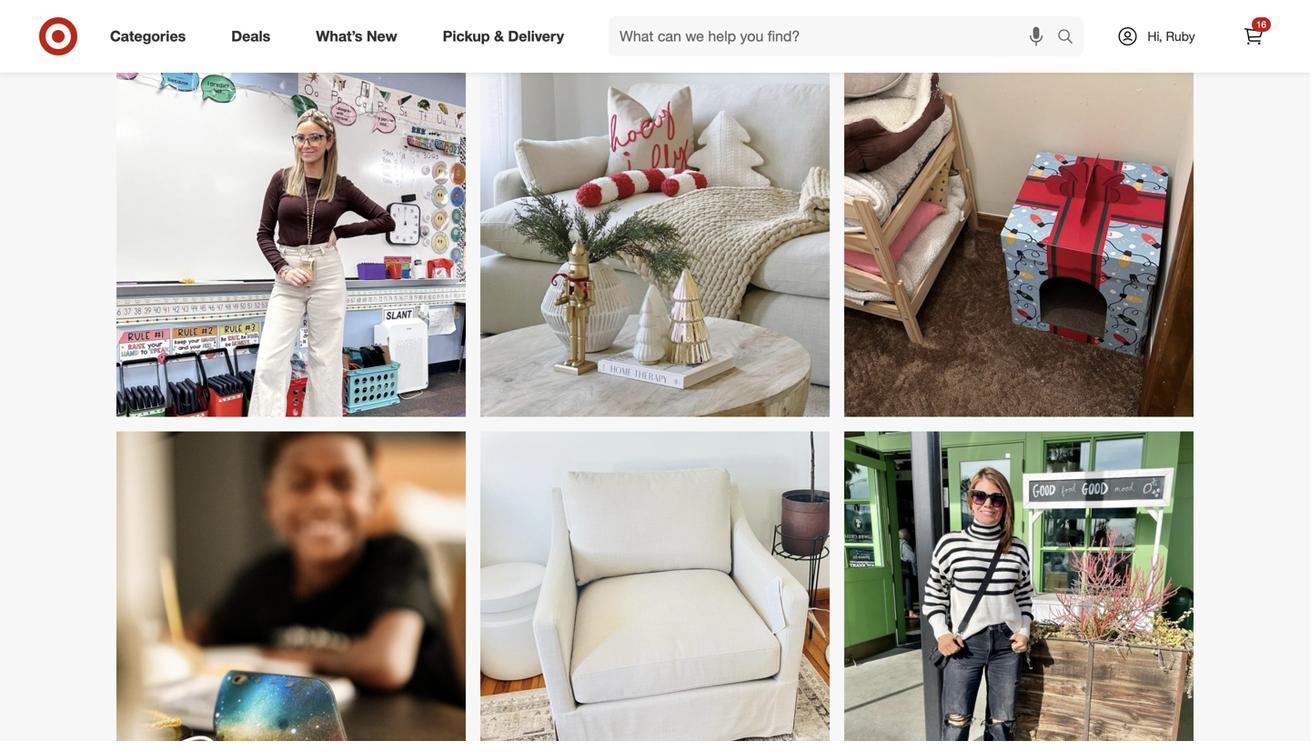 Task type: vqa. For each thing, say whether or not it's contained in the screenshot.
( related to Beauty
yes



Task type: describe. For each thing, give the bounding box(es) containing it.
deals link
[[216, 16, 293, 56]]

search
[[1049, 29, 1093, 47]]

deals
[[231, 27, 270, 45]]

beauty ( 8782 )
[[848, 9, 922, 25]]

user image by @jeanny.myneutralhome image
[[480, 68, 830, 417]]

new
[[367, 27, 397, 45]]

search button
[[1049, 16, 1093, 60]]

16
[[1257, 19, 1267, 30]]

pickup & delivery link
[[427, 16, 587, 56]]

kids ( 524 )
[[994, 9, 1046, 25]]

shoes & accessories ( 1850 )
[[645, 9, 800, 25]]

) for beauty
[[919, 11, 922, 24]]

8782
[[895, 11, 919, 24]]

accessories
[[697, 9, 766, 25]]

user image by @1dayatatimewithdee image
[[480, 432, 830, 742]]

what's
[[316, 27, 363, 45]]

categories link
[[95, 16, 209, 56]]

what's new link
[[301, 16, 420, 56]]

524
[[1025, 11, 1043, 24]]



Task type: locate. For each thing, give the bounding box(es) containing it.
0 horizontal spatial (
[[769, 11, 772, 24]]

) inside beauty ( 8782 )
[[919, 11, 922, 24]]

3 ( from the left
[[1022, 11, 1025, 24]]

1 vertical spatial &
[[494, 27, 504, 45]]

pickup
[[443, 27, 490, 45]]

delivery
[[508, 27, 564, 45]]

) right beauty
[[919, 11, 922, 24]]

user image by @asekyb image
[[116, 432, 466, 742]]

& for accessories
[[685, 9, 693, 25]]

shoes
[[645, 9, 682, 25]]

0 vertical spatial &
[[685, 9, 693, 25]]

1 horizontal spatial &
[[685, 9, 693, 25]]

) right accessories
[[797, 11, 800, 24]]

what's new
[[316, 27, 397, 45]]

kids
[[994, 9, 1019, 25]]

1 ( from the left
[[769, 11, 772, 24]]

)
[[797, 11, 800, 24], [919, 11, 922, 24], [1043, 11, 1046, 24]]

0 horizontal spatial &
[[494, 27, 504, 45]]

) inside shoes & accessories ( 1850 )
[[797, 11, 800, 24]]

& right pickup
[[494, 27, 504, 45]]

&
[[685, 9, 693, 25], [494, 27, 504, 45]]

user image by @houseofkoenig image
[[844, 432, 1194, 742]]

hi, ruby
[[1148, 28, 1195, 44]]

) for kids
[[1043, 11, 1046, 24]]

( inside beauty ( 8782 )
[[892, 11, 895, 24]]

& right shoes
[[685, 9, 693, 25]]

pickup & delivery
[[443, 27, 564, 45]]

( inside shoes & accessories ( 1850 )
[[769, 11, 772, 24]]

0 horizontal spatial )
[[797, 11, 800, 24]]

beauty
[[848, 9, 889, 25]]

ruby
[[1166, 28, 1195, 44]]

) inside kids ( 524 )
[[1043, 11, 1046, 24]]

( for beauty
[[892, 11, 895, 24]]

) left 'search' button
[[1043, 11, 1046, 24]]

1 horizontal spatial (
[[892, 11, 895, 24]]

(
[[769, 11, 772, 24], [892, 11, 895, 24], [1022, 11, 1025, 24]]

1 ) from the left
[[797, 11, 800, 24]]

3 ) from the left
[[1043, 11, 1046, 24]]

( for kids
[[1022, 11, 1025, 24]]

user image by @brandi.m.bryan image
[[844, 68, 1194, 417]]

hi,
[[1148, 28, 1163, 44]]

& for delivery
[[494, 27, 504, 45]]

2 ) from the left
[[919, 11, 922, 24]]

What can we help you find? suggestions appear below search field
[[609, 16, 1062, 56]]

2 ( from the left
[[892, 11, 895, 24]]

( inside kids ( 524 )
[[1022, 11, 1025, 24]]

1 horizontal spatial )
[[919, 11, 922, 24]]

user image by @teachingwithmrsclark image
[[116, 68, 466, 417]]

2 horizontal spatial )
[[1043, 11, 1046, 24]]

( right beauty
[[892, 11, 895, 24]]

( right the kids
[[1022, 11, 1025, 24]]

16 link
[[1234, 16, 1274, 56]]

categories
[[110, 27, 186, 45]]

2 horizontal spatial (
[[1022, 11, 1025, 24]]

1850
[[772, 11, 797, 24]]

( right accessories
[[769, 11, 772, 24]]



